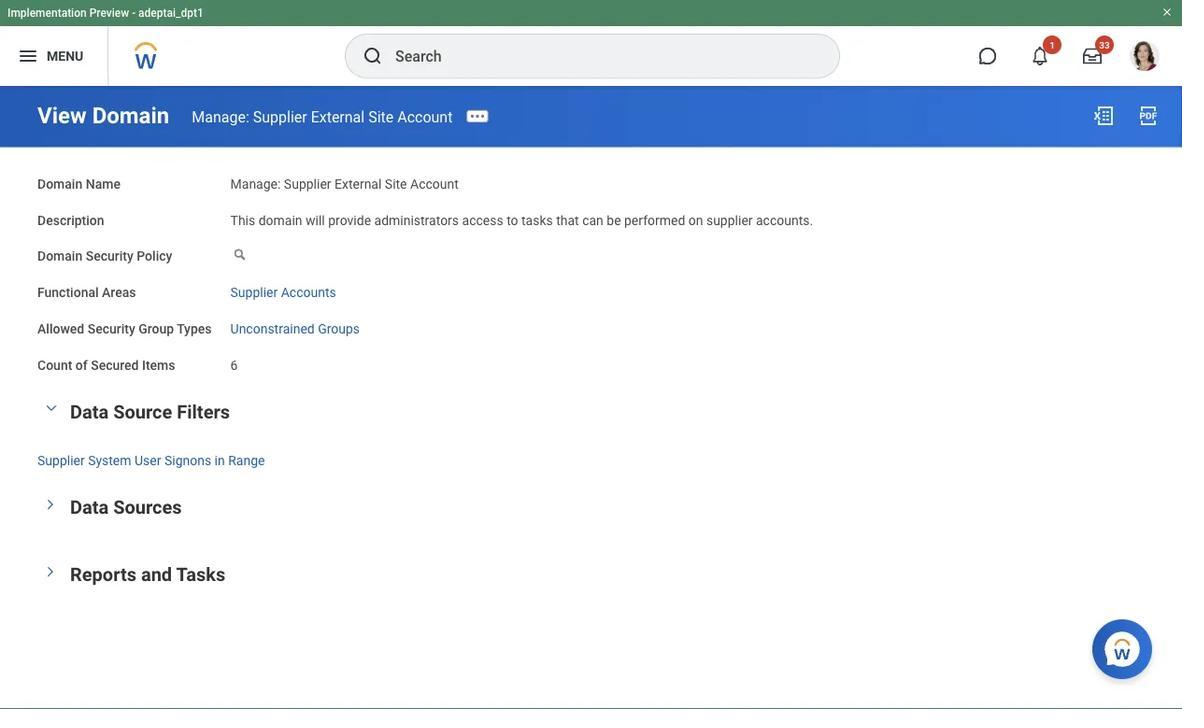 Task type: describe. For each thing, give the bounding box(es) containing it.
domain for domain name
[[37, 176, 82, 192]]

33
[[1099, 39, 1110, 50]]

domain
[[259, 212, 302, 228]]

functional
[[37, 285, 99, 300]]

that
[[556, 212, 579, 228]]

domain security policy
[[37, 249, 172, 264]]

name
[[86, 176, 121, 192]]

secured
[[91, 357, 139, 373]]

view printable version (pdf) image
[[1138, 105, 1160, 127]]

supplier system user signons in range link
[[37, 450, 265, 469]]

0 vertical spatial domain
[[92, 102, 169, 129]]

view
[[37, 102, 87, 129]]

data for data source filters
[[70, 401, 109, 423]]

profile logan mcneil image
[[1130, 41, 1160, 75]]

supplier accounts
[[230, 285, 336, 300]]

adeptai_dpt1
[[138, 7, 204, 20]]

reports and tasks
[[70, 563, 225, 585]]

areas
[[102, 285, 136, 300]]

site for domain name element
[[385, 176, 407, 192]]

sources
[[113, 496, 182, 518]]

justify image
[[17, 45, 39, 67]]

supplier accounts link
[[230, 281, 336, 300]]

in
[[215, 453, 225, 469]]

reports and tasks button
[[70, 563, 225, 585]]

menu button
[[0, 26, 108, 86]]

supplier up unconstrained
[[230, 285, 278, 300]]

manage: for domain name element
[[230, 176, 281, 192]]

of
[[76, 357, 88, 373]]

unconstrained
[[230, 321, 315, 337]]

6
[[230, 357, 238, 373]]

export to excel image
[[1093, 105, 1115, 127]]

will
[[306, 212, 325, 228]]

supplier system user signons in range
[[37, 453, 265, 469]]

1 button
[[1020, 36, 1062, 77]]

count of secured items element
[[230, 346, 238, 374]]

notifications large image
[[1031, 47, 1050, 65]]

inbox large image
[[1083, 47, 1102, 65]]

this domain will provide administrators access to tasks that can be performed on supplier accounts.
[[230, 212, 813, 228]]

provide
[[328, 212, 371, 228]]

system
[[88, 453, 131, 469]]

menu
[[47, 48, 83, 64]]

group
[[139, 321, 174, 337]]

1
[[1050, 39, 1055, 50]]

types
[[177, 321, 212, 337]]

chevron down image for data source filters
[[40, 402, 63, 415]]

search image
[[362, 45, 384, 67]]

data for data sources
[[70, 496, 109, 518]]

count
[[37, 357, 72, 373]]

manage: supplier external site account link
[[192, 108, 453, 125]]

data source filters
[[70, 401, 230, 423]]

preview
[[89, 7, 129, 20]]

allowed
[[37, 321, 84, 337]]

domain name
[[37, 176, 121, 192]]

reports
[[70, 563, 136, 585]]

data source filters group
[[37, 397, 1145, 470]]

view domain
[[37, 102, 169, 129]]



Task type: vqa. For each thing, say whether or not it's contained in the screenshot.
the Manage: Supplier External Site Account related to Manage: Supplier External Site Account link
yes



Task type: locate. For each thing, give the bounding box(es) containing it.
manage: inside domain name element
[[230, 176, 281, 192]]

items
[[142, 357, 175, 373]]

external up provide
[[335, 176, 382, 192]]

range
[[228, 453, 265, 469]]

accounts.
[[756, 212, 813, 228]]

1 vertical spatial chevron down image
[[44, 493, 57, 516]]

signons
[[164, 453, 211, 469]]

domain for domain security policy
[[37, 249, 82, 264]]

data
[[70, 401, 109, 423], [70, 496, 109, 518]]

1 vertical spatial external
[[335, 176, 382, 192]]

performed
[[624, 212, 685, 228]]

data sources button
[[70, 496, 182, 518]]

menu banner
[[0, 0, 1182, 86]]

chevron down image for data sources
[[44, 493, 57, 516]]

supplier up will
[[284, 176, 331, 192]]

-
[[132, 7, 136, 20]]

can
[[582, 212, 604, 228]]

domain name element
[[230, 165, 459, 193]]

view domain main content
[[0, 86, 1182, 621]]

data down of
[[70, 401, 109, 423]]

unconstrained groups
[[230, 321, 360, 337]]

0 vertical spatial data
[[70, 401, 109, 423]]

domain up functional
[[37, 249, 82, 264]]

1 vertical spatial data
[[70, 496, 109, 518]]

unconstrained groups link
[[230, 317, 360, 337]]

manage: for manage: supplier external site account link
[[192, 108, 249, 125]]

2 data from the top
[[70, 496, 109, 518]]

account for manage: supplier external site account link
[[397, 108, 453, 125]]

supplier up domain name element
[[253, 108, 307, 125]]

filters
[[177, 401, 230, 423]]

1 vertical spatial account
[[410, 176, 459, 192]]

user
[[135, 453, 161, 469]]

and
[[141, 563, 172, 585]]

0 vertical spatial manage:
[[192, 108, 249, 125]]

site
[[368, 108, 394, 125], [385, 176, 407, 192]]

manage: supplier external site account for manage: supplier external site account link
[[192, 108, 453, 125]]

security for domain
[[86, 249, 133, 264]]

administrators
[[374, 212, 459, 228]]

manage: supplier external site account for domain name element
[[230, 176, 459, 192]]

0 vertical spatial site
[[368, 108, 394, 125]]

data sources
[[70, 496, 182, 518]]

implementation preview -   adeptai_dpt1
[[7, 7, 204, 20]]

close environment banner image
[[1162, 7, 1173, 18]]

0 vertical spatial manage: supplier external site account
[[192, 108, 453, 125]]

allowed security group types
[[37, 321, 212, 337]]

site inside domain name element
[[385, 176, 407, 192]]

domain right view
[[92, 102, 169, 129]]

manage: supplier external site account
[[192, 108, 453, 125], [230, 176, 459, 192]]

supplier
[[707, 212, 753, 228]]

implementation
[[7, 7, 87, 20]]

data source filters button
[[70, 401, 230, 423]]

data inside 'group'
[[70, 401, 109, 423]]

chevron down image up chevron down icon
[[44, 493, 57, 516]]

1 vertical spatial site
[[385, 176, 407, 192]]

site up administrators
[[385, 176, 407, 192]]

0 vertical spatial account
[[397, 108, 453, 125]]

supplier
[[253, 108, 307, 125], [284, 176, 331, 192], [230, 285, 278, 300], [37, 453, 85, 469]]

1 vertical spatial domain
[[37, 176, 82, 192]]

external for manage: supplier external site account link
[[311, 108, 365, 125]]

domain
[[92, 102, 169, 129], [37, 176, 82, 192], [37, 249, 82, 264]]

1 data from the top
[[70, 401, 109, 423]]

on
[[689, 212, 703, 228]]

chevron down image inside the data source filters 'group'
[[40, 402, 63, 415]]

0 vertical spatial external
[[311, 108, 365, 125]]

supplier left system
[[37, 453, 85, 469]]

external inside domain name element
[[335, 176, 382, 192]]

security up areas
[[86, 249, 133, 264]]

0 vertical spatial chevron down image
[[40, 402, 63, 415]]

2 vertical spatial domain
[[37, 249, 82, 264]]

security up secured
[[88, 321, 135, 337]]

count of secured items
[[37, 357, 175, 373]]

account for domain name element
[[410, 176, 459, 192]]

supplier inside domain name element
[[284, 176, 331, 192]]

manage: supplier external site account up provide
[[230, 176, 459, 192]]

external
[[311, 108, 365, 125], [335, 176, 382, 192]]

access
[[462, 212, 504, 228]]

source
[[113, 401, 172, 423]]

chevron down image
[[44, 561, 57, 583]]

account
[[397, 108, 453, 125], [410, 176, 459, 192]]

0 vertical spatial security
[[86, 249, 133, 264]]

site for manage: supplier external site account link
[[368, 108, 394, 125]]

supplier inside supplier system user signons in range "link"
[[37, 453, 85, 469]]

1 vertical spatial security
[[88, 321, 135, 337]]

security
[[86, 249, 133, 264], [88, 321, 135, 337]]

accounts
[[281, 285, 336, 300]]

manage: supplier external site account up domain name element
[[192, 108, 453, 125]]

this
[[230, 212, 255, 228]]

tasks
[[176, 563, 225, 585]]

data down system
[[70, 496, 109, 518]]

account inside domain name element
[[410, 176, 459, 192]]

33 button
[[1072, 36, 1114, 77]]

chevron down image down count
[[40, 402, 63, 415]]

to
[[507, 212, 518, 228]]

chevron down image
[[40, 402, 63, 415], [44, 493, 57, 516]]

tasks
[[522, 212, 553, 228]]

1 vertical spatial manage: supplier external site account
[[230, 176, 459, 192]]

be
[[607, 212, 621, 228]]

groups
[[318, 321, 360, 337]]

external for domain name element
[[335, 176, 382, 192]]

1 vertical spatial manage:
[[230, 176, 281, 192]]

description
[[37, 212, 104, 228]]

functional areas
[[37, 285, 136, 300]]

manage:
[[192, 108, 249, 125], [230, 176, 281, 192]]

external up domain name element
[[311, 108, 365, 125]]

domain up description
[[37, 176, 82, 192]]

Search Workday  search field
[[395, 36, 801, 77]]

security for allowed
[[88, 321, 135, 337]]

site down search icon
[[368, 108, 394, 125]]

policy
[[137, 249, 172, 264]]



